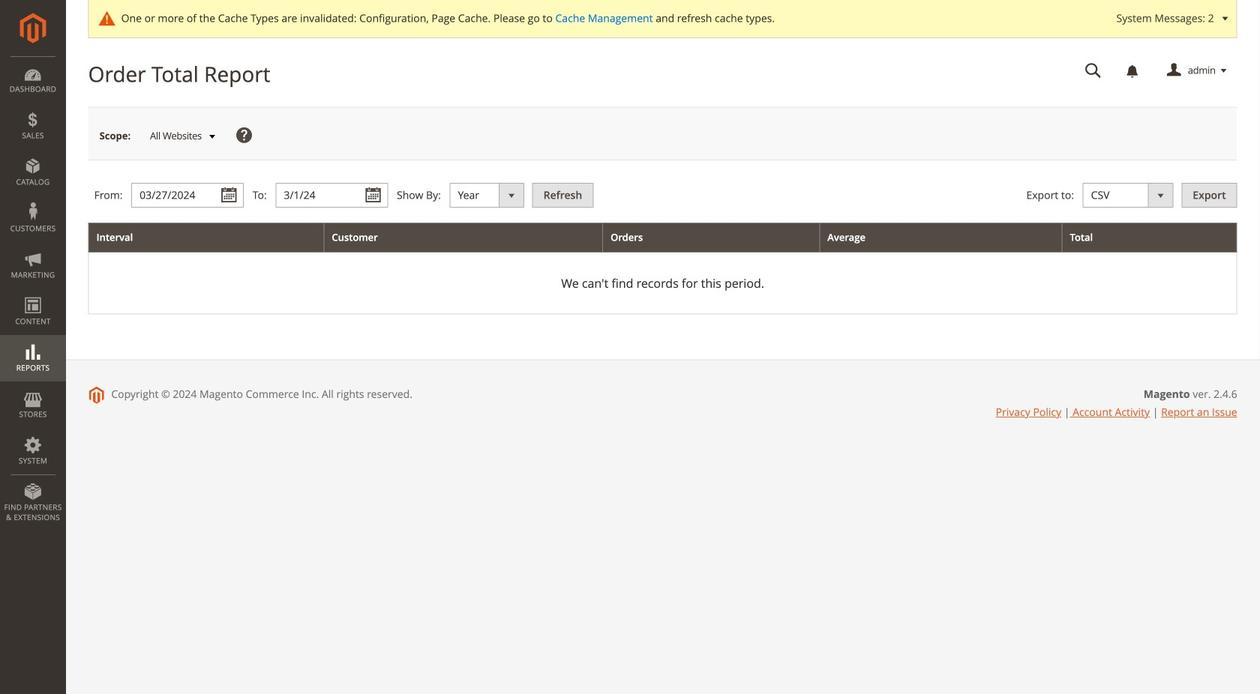 Task type: locate. For each thing, give the bounding box(es) containing it.
None text field
[[1075, 58, 1113, 84]]

menu bar
[[0, 56, 66, 531]]

None text field
[[131, 183, 244, 208], [276, 183, 388, 208], [131, 183, 244, 208], [276, 183, 388, 208]]



Task type: vqa. For each thing, say whether or not it's contained in the screenshot.
tab list
no



Task type: describe. For each thing, give the bounding box(es) containing it.
magento admin panel image
[[20, 13, 46, 44]]



